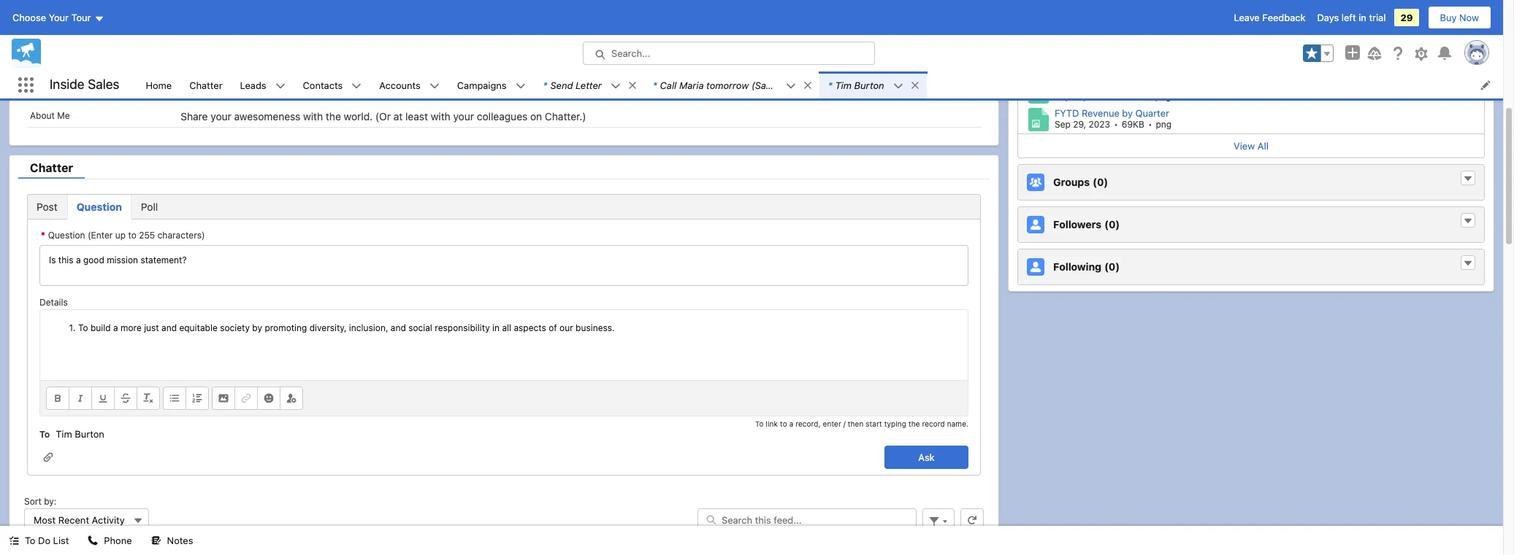 Task type: vqa. For each thing, say whether or not it's contained in the screenshot.
won
no



Task type: locate. For each thing, give the bounding box(es) containing it.
letter
[[576, 79, 602, 91]]

poll link
[[131, 195, 168, 219]]

2023
[[1089, 91, 1110, 102], [1089, 119, 1110, 130]]

(0) right followers
[[1105, 219, 1120, 231]]

0 horizontal spatial burton
[[75, 429, 104, 441]]

to inside button
[[25, 535, 35, 547]]

in left all
[[492, 323, 500, 334]]

days
[[1317, 12, 1339, 23]]

2 with from the left
[[431, 110, 450, 123]]

tab list
[[27, 194, 981, 220]]

list item
[[534, 72, 644, 99], [644, 72, 819, 99], [819, 72, 927, 99]]

* left call
[[653, 79, 657, 91]]

What would you like to know? text field
[[39, 245, 969, 286]]

tim for to
[[56, 429, 72, 441]]

255
[[139, 230, 155, 241]]

to
[[78, 323, 88, 334], [755, 420, 764, 429], [39, 430, 50, 441], [25, 535, 35, 547]]

burton
[[854, 79, 884, 91], [75, 429, 104, 441]]

text default image inside notes button
[[151, 536, 161, 547]]

background button
[[19, 76, 989, 99]]

(0) for following (0)
[[1104, 261, 1120, 273]]

share
[[181, 110, 208, 123]]

(enter
[[88, 230, 113, 241]]

phone
[[104, 535, 132, 547]]

your right share
[[211, 110, 231, 123]]

chatter for right chatter link
[[189, 79, 222, 91]]

0 vertical spatial a
[[113, 323, 118, 334]]

0 vertical spatial png
[[1155, 91, 1171, 102]]

awesomeness
[[234, 110, 300, 123]]

to for to do list
[[25, 535, 35, 547]]

buy now
[[1440, 12, 1479, 23]]

0 horizontal spatial with
[[303, 110, 323, 123]]

0 horizontal spatial the
[[326, 110, 341, 123]]

revenue
[[1082, 107, 1120, 119]]

0 vertical spatial sep 29, 2023
[[1055, 91, 1110, 102]]

(0) right following
[[1104, 261, 1120, 273]]

1 horizontal spatial and
[[391, 323, 406, 334]]

1 horizontal spatial with
[[431, 110, 450, 123]]

groups
[[1053, 176, 1090, 189]]

group
[[1303, 45, 1334, 62]]

in right left
[[1359, 12, 1367, 23]]

29, for 67
[[1073, 91, 1086, 102]]

1 horizontal spatial a
[[789, 420, 793, 429]]

sep left revenue
[[1055, 119, 1071, 130]]

sep 29, 2023
[[1055, 91, 1110, 102], [1055, 119, 1110, 130]]

1 horizontal spatial in
[[1359, 12, 1367, 23]]

format text element
[[46, 387, 160, 411]]

with down contacts
[[303, 110, 323, 123]]

chatter link
[[181, 72, 231, 99], [18, 161, 85, 179]]

files (3+)
[[1053, 26, 1102, 38]]

67 kb
[[1122, 91, 1144, 102]]

* right (sample)
[[828, 79, 832, 91]]

the left world.
[[326, 110, 341, 123]]

1 29, from the top
[[1073, 91, 1086, 102]]

1 with from the left
[[303, 110, 323, 123]]

a right build
[[113, 323, 118, 334]]

to right 'link'
[[780, 420, 787, 429]]

1 horizontal spatial chatter
[[189, 79, 222, 91]]

2 sep from the top
[[1055, 119, 1071, 130]]

png for 67 kb
[[1155, 91, 1171, 102]]

*
[[543, 79, 547, 91], [653, 79, 657, 91], [828, 79, 832, 91], [41, 230, 45, 241]]

question
[[76, 201, 122, 213], [48, 230, 85, 241]]

1 vertical spatial tim
[[56, 429, 72, 441]]

1 vertical spatial by
[[252, 323, 262, 334]]

1 horizontal spatial tim
[[835, 79, 852, 91]]

0 horizontal spatial in
[[492, 323, 500, 334]]

0 vertical spatial 29,
[[1073, 91, 1086, 102]]

to inside 'to tim burton'
[[39, 430, 50, 441]]

inside sales
[[50, 77, 119, 92]]

1 horizontal spatial burton
[[854, 79, 884, 91]]

0 vertical spatial chatter link
[[181, 72, 231, 99]]

inclusion,
[[349, 323, 388, 334]]

0 vertical spatial sep
[[1055, 91, 1071, 102]]

post link
[[28, 195, 67, 219]]

* for * call maria tomorrow (sample)
[[653, 79, 657, 91]]

1 2023 from the top
[[1089, 91, 1110, 102]]

2 2023 from the top
[[1089, 119, 1110, 130]]

1 vertical spatial (0)
[[1105, 219, 1120, 231]]

now
[[1459, 12, 1479, 23]]

your
[[49, 12, 69, 23]]

0 vertical spatial tim
[[835, 79, 852, 91]]

0 vertical spatial question
[[76, 201, 122, 213]]

to for to link to a record, enter / then start typing the record name.
[[755, 420, 764, 429]]

tim right (sample)
[[835, 79, 852, 91]]

(0) for groups (0)
[[1093, 176, 1108, 189]]

1 vertical spatial chatter
[[30, 161, 73, 175]]

0 horizontal spatial a
[[113, 323, 118, 334]]

your down campaigns
[[453, 110, 474, 123]]

about
[[30, 110, 55, 121]]

0 horizontal spatial chatter
[[30, 161, 73, 175]]

0 horizontal spatial and
[[161, 323, 177, 334]]

with right least
[[431, 110, 450, 123]]

sep
[[1055, 91, 1071, 102], [1055, 119, 1071, 130]]

burton inside list
[[854, 79, 884, 91]]

0 vertical spatial kb
[[1132, 91, 1144, 102]]

to up "tim burton" icon
[[25, 535, 35, 547]]

1 horizontal spatial by
[[1122, 107, 1133, 119]]

chatter inside list
[[189, 79, 222, 91]]

1 vertical spatial burton
[[75, 429, 104, 441]]

a inside to build a more just and equitable society by promoting diversity, inclusion, and social responsibility in all aspects of our business. text field
[[113, 323, 118, 334]]

chatter
[[189, 79, 222, 91], [30, 161, 73, 175]]

0 vertical spatial burton
[[854, 79, 884, 91]]

1 vertical spatial to
[[780, 420, 787, 429]]

the right typing
[[909, 420, 920, 429]]

0 horizontal spatial chatter link
[[18, 161, 85, 179]]

1 horizontal spatial to
[[780, 420, 787, 429]]

1 vertical spatial sep
[[1055, 119, 1071, 130]]

toolbar
[[40, 381, 968, 416]]

kb
[[1132, 91, 1144, 102], [1133, 119, 1144, 130]]

* for * question (enter up to 255 characters)
[[41, 230, 45, 241]]

2 vertical spatial (0)
[[1104, 261, 1120, 273]]

kb for 69 kb
[[1133, 119, 1144, 130]]

png
[[1155, 91, 1171, 102], [1156, 119, 1172, 130]]

contacts
[[303, 79, 343, 91]]

1 vertical spatial in
[[492, 323, 500, 334]]

1 sep 29, 2023 from the top
[[1055, 91, 1110, 102]]

burton for to tim burton
[[75, 429, 104, 441]]

chatter link up post link
[[18, 161, 85, 179]]

ask button
[[885, 446, 969, 470]]

chatter up share
[[189, 79, 222, 91]]

text default image inside leads "list item"
[[275, 81, 285, 91]]

1 vertical spatial sep 29, 2023
[[1055, 119, 1110, 130]]

/
[[843, 420, 846, 429]]

sep 29, 2023 left the 69
[[1055, 119, 1110, 130]]

text default image inside to do list button
[[9, 536, 19, 547]]

1 horizontal spatial the
[[909, 420, 920, 429]]

chatter link up share
[[181, 72, 231, 99]]

0 vertical spatial the
[[326, 110, 341, 123]]

contacts list item
[[294, 72, 371, 99]]

by down 67
[[1122, 107, 1133, 119]]

0 vertical spatial chatter
[[189, 79, 222, 91]]

home link
[[137, 72, 181, 99]]

to up sort by: on the bottom of page
[[39, 430, 50, 441]]

most recent activity
[[34, 515, 125, 527]]

2 29, from the top
[[1073, 119, 1086, 130]]

29, left the 69
[[1073, 119, 1086, 130]]

* down post
[[41, 230, 45, 241]]

(0)
[[1093, 176, 1108, 189], [1105, 219, 1120, 231], [1104, 261, 1120, 273]]

choose your tour
[[12, 12, 91, 23]]

* send letter
[[543, 79, 602, 91]]

2023 up revenue
[[1089, 91, 1110, 102]]

sep 29, 2023 up the fytd at right
[[1055, 91, 1110, 102]]

promoting
[[265, 323, 307, 334]]

2023 for 67
[[1089, 91, 1110, 102]]

1 horizontal spatial your
[[453, 110, 474, 123]]

text default image
[[627, 80, 637, 90], [910, 80, 920, 90], [275, 81, 285, 91], [515, 81, 526, 91], [610, 81, 621, 91], [893, 81, 903, 91], [151, 536, 161, 547]]

chatter up post link
[[30, 161, 73, 175]]

0 vertical spatial (0)
[[1093, 176, 1108, 189]]

* left send in the top left of the page
[[543, 79, 547, 91]]

1 vertical spatial 2023
[[1089, 119, 1110, 130]]

choose your tour button
[[12, 6, 105, 29]]

to right up in the top of the page
[[128, 230, 136, 241]]

0 horizontal spatial tim
[[56, 429, 72, 441]]

do
[[38, 535, 50, 547]]

png up quarter
[[1155, 91, 1171, 102]]

search...
[[611, 47, 650, 59]]

2023 left the 69
[[1089, 119, 1110, 130]]

and left social
[[391, 323, 406, 334]]

* tim burton
[[828, 79, 884, 91]]

text default image
[[1463, 24, 1473, 34], [803, 80, 813, 90], [352, 81, 362, 91], [429, 81, 440, 91], [786, 81, 796, 91], [1463, 174, 1473, 184], [1463, 216, 1473, 227], [1463, 259, 1473, 269], [9, 536, 19, 547], [88, 536, 98, 547]]

poll
[[141, 201, 158, 213]]

2 sep 29, 2023 from the top
[[1055, 119, 1110, 130]]

1 sep from the top
[[1055, 91, 1071, 102]]

to inside text field
[[78, 323, 88, 334]]

post
[[37, 201, 57, 213]]

0 horizontal spatial by
[[252, 323, 262, 334]]

29, up the fytd at right
[[1073, 91, 1086, 102]]

to left build
[[78, 323, 88, 334]]

0 vertical spatial in
[[1359, 12, 1367, 23]]

0 vertical spatial by
[[1122, 107, 1133, 119]]

to left 'link'
[[755, 420, 764, 429]]

all
[[502, 323, 511, 334]]

tim down format text element
[[56, 429, 72, 441]]

tim
[[835, 79, 852, 91], [56, 429, 72, 441]]

tim for *
[[835, 79, 852, 91]]

least
[[405, 110, 428, 123]]

view
[[1234, 140, 1255, 152]]

question inside question link
[[76, 201, 122, 213]]

call
[[660, 79, 677, 91]]

question left the (enter
[[48, 230, 85, 241]]

0 horizontal spatial to
[[128, 230, 136, 241]]

question up the (enter
[[76, 201, 122, 213]]

files
[[1053, 26, 1077, 38]]

Search this feed... search field
[[698, 509, 917, 533]]

trial
[[1369, 12, 1386, 23]]

ask
[[918, 452, 935, 464]]

(0) for followers (0)
[[1105, 219, 1120, 231]]

1 vertical spatial kb
[[1133, 119, 1144, 130]]

followers (0)
[[1053, 219, 1120, 231]]

diversity,
[[309, 323, 347, 334]]

* for * send letter
[[543, 79, 547, 91]]

up
[[115, 230, 126, 241]]

2 your from the left
[[453, 110, 474, 123]]

sales
[[88, 77, 119, 92]]

to for to tim burton
[[39, 430, 50, 441]]

kb up quarter
[[1132, 91, 1144, 102]]

notes button
[[142, 527, 202, 556]]

followers
[[1053, 219, 1102, 231]]

inside
[[50, 77, 84, 92]]

(or
[[375, 110, 391, 123]]

and right just
[[161, 323, 177, 334]]

png right 69 kb
[[1156, 119, 1172, 130]]

kb for 67 kb
[[1132, 91, 1144, 102]]

by right "society"
[[252, 323, 262, 334]]

0 vertical spatial 2023
[[1089, 91, 1110, 102]]

most
[[34, 515, 56, 527]]

sep for 67
[[1055, 91, 1071, 102]]

campaigns
[[457, 79, 507, 91]]

1 vertical spatial png
[[1156, 119, 1172, 130]]

1 vertical spatial 29,
[[1073, 119, 1086, 130]]

3 list item from the left
[[819, 72, 927, 99]]

accounts list item
[[371, 72, 448, 99]]

a left record,
[[789, 420, 793, 429]]

tim inside list
[[835, 79, 852, 91]]

kb down 67 kb
[[1133, 119, 1144, 130]]

0 vertical spatial to
[[128, 230, 136, 241]]

2 list item from the left
[[644, 72, 819, 99]]

0 horizontal spatial your
[[211, 110, 231, 123]]

list
[[137, 72, 1503, 99]]

sep up the fytd at right
[[1055, 91, 1071, 102]]

1 vertical spatial question
[[48, 230, 85, 241]]

(0) right the groups
[[1093, 176, 1108, 189]]

accounts link
[[371, 72, 429, 99]]

following (0)
[[1053, 261, 1120, 273]]



Task type: describe. For each thing, give the bounding box(es) containing it.
responsibility
[[435, 323, 490, 334]]

in inside text field
[[492, 323, 500, 334]]

by inside text field
[[252, 323, 262, 334]]

67
[[1122, 91, 1132, 102]]

2 and from the left
[[391, 323, 406, 334]]

by:
[[44, 497, 57, 508]]

list
[[53, 535, 69, 547]]

home
[[146, 79, 172, 91]]

all
[[1258, 140, 1269, 152]]

to build a more just and equitable society by promoting diversity, inclusion, and social responsibility in all aspects of our business.
[[78, 323, 615, 334]]

insert content element
[[212, 387, 303, 411]]

1 vertical spatial the
[[909, 420, 920, 429]]

recent
[[58, 515, 89, 527]]

2023 for 69
[[1089, 119, 1110, 130]]

sep for 69
[[1055, 119, 1071, 130]]

business.
[[576, 323, 615, 334]]

buy
[[1440, 12, 1457, 23]]

to do list button
[[0, 527, 78, 556]]

enter
[[823, 420, 841, 429]]

characters)
[[157, 230, 205, 241]]

69 kb
[[1122, 119, 1144, 130]]

social
[[408, 323, 432, 334]]

record,
[[796, 420, 821, 429]]

chatter for bottommost chatter link
[[30, 161, 73, 175]]

leads
[[240, 79, 266, 91]]

text default image inside phone button
[[88, 536, 98, 547]]

1 and from the left
[[161, 323, 177, 334]]

maria
[[679, 79, 704, 91]]

leave
[[1234, 12, 1260, 23]]

send
[[550, 79, 573, 91]]

notes
[[167, 535, 193, 547]]

tomorrow
[[706, 79, 749, 91]]

align text element
[[163, 387, 209, 411]]

fytd
[[1055, 107, 1079, 119]]

tour
[[71, 12, 91, 23]]

build
[[90, 323, 111, 334]]

groups (0)
[[1053, 176, 1108, 189]]

sep 29, 2023 for 67 kb
[[1055, 91, 1110, 102]]

* for * tim burton
[[828, 79, 832, 91]]

me
[[57, 110, 70, 121]]

tim burton image
[[24, 547, 47, 556]]

record
[[922, 420, 945, 429]]

leads link
[[231, 72, 275, 99]]

on
[[530, 110, 542, 123]]

leads list item
[[231, 72, 294, 99]]

campaigns link
[[448, 72, 515, 99]]

to tim burton
[[39, 429, 104, 441]]

burton for * tim burton
[[854, 79, 884, 91]]

contacts link
[[294, 72, 352, 99]]

* question (enter up to 255 characters)
[[41, 230, 205, 241]]

leave feedback
[[1234, 12, 1306, 23]]

(sample)
[[751, 79, 791, 91]]

buy now button
[[1428, 6, 1492, 29]]

text default image inside campaigns list item
[[515, 81, 526, 91]]

details
[[39, 297, 68, 308]]

29, for 69
[[1073, 119, 1086, 130]]

* call maria tomorrow (sample)
[[653, 79, 791, 91]]

background
[[42, 81, 98, 94]]

1 vertical spatial chatter link
[[18, 161, 85, 179]]

typing
[[884, 420, 906, 429]]

leave feedback link
[[1234, 12, 1306, 23]]

1 list item from the left
[[534, 72, 644, 99]]

accounts
[[379, 79, 421, 91]]

to for to build a more just and equitable society by promoting diversity, inclusion, and social responsibility in all aspects of our business.
[[78, 323, 88, 334]]

share your awesomeness with the world. (or at least with your colleagues on chatter.)
[[181, 110, 586, 123]]

png for 69 kb
[[1156, 119, 1172, 130]]

text default image inside contacts list item
[[352, 81, 362, 91]]

1 horizontal spatial chatter link
[[181, 72, 231, 99]]

just
[[144, 323, 159, 334]]

1 vertical spatial a
[[789, 420, 793, 429]]

more
[[121, 323, 142, 334]]

society
[[220, 323, 250, 334]]

link
[[766, 420, 778, 429]]

search... button
[[583, 42, 875, 65]]

sort
[[24, 497, 41, 508]]

1 your from the left
[[211, 110, 231, 123]]

quarter
[[1136, 107, 1169, 119]]

tab list containing post
[[27, 194, 981, 220]]

left
[[1342, 12, 1356, 23]]

Sort by: button
[[24, 509, 149, 533]]

feedback
[[1262, 12, 1306, 23]]

aspects
[[514, 323, 546, 334]]

Details text field
[[40, 310, 968, 381]]

(3+)
[[1080, 26, 1102, 38]]

phone button
[[79, 527, 141, 556]]

campaigns list item
[[448, 72, 534, 99]]

list containing home
[[137, 72, 1503, 99]]

sep 29, 2023 for 69 kb
[[1055, 119, 1110, 130]]

text default image inside accounts list item
[[429, 81, 440, 91]]

view all
[[1234, 140, 1269, 152]]

fytd revenue by quarter
[[1055, 107, 1169, 119]]

activity
[[92, 515, 125, 527]]

then
[[848, 420, 864, 429]]

following
[[1053, 261, 1101, 273]]

of
[[549, 323, 557, 334]]

chatter.)
[[545, 110, 586, 123]]

question link
[[67, 195, 131, 219]]

view all link
[[1018, 134, 1484, 158]]

29
[[1401, 12, 1413, 23]]

start
[[866, 420, 882, 429]]

at
[[394, 110, 403, 123]]



